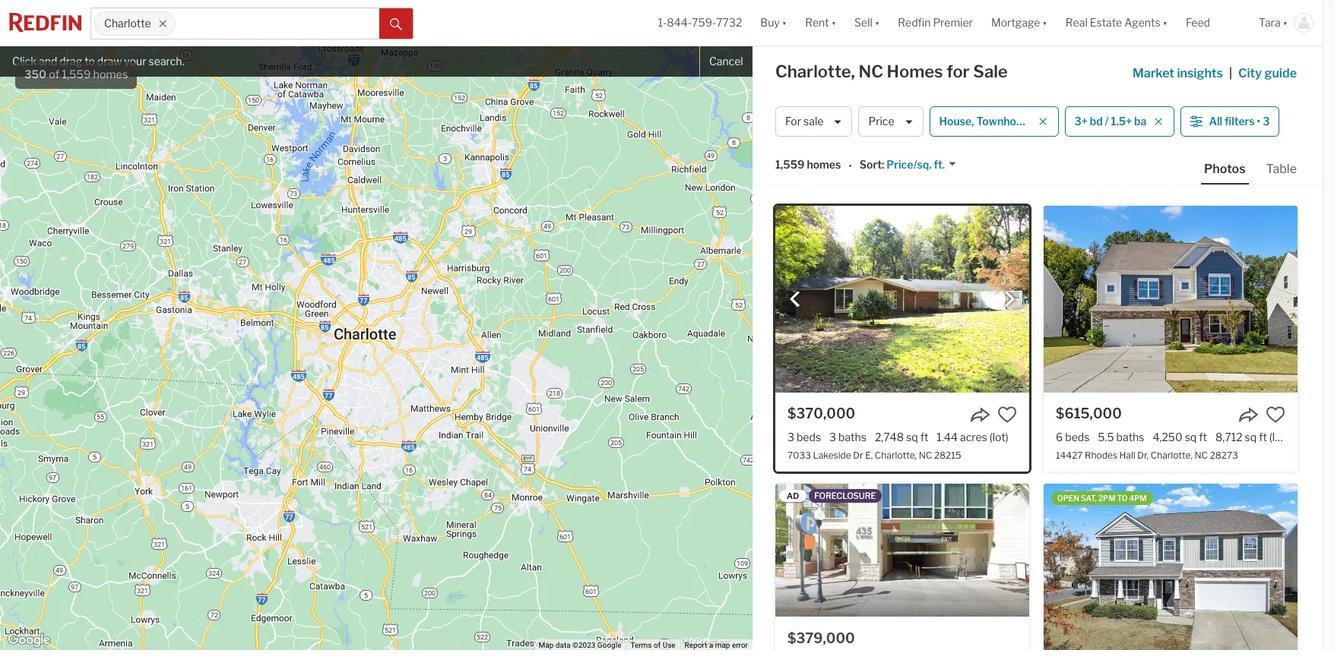 Task type: vqa. For each thing, say whether or not it's contained in the screenshot.
and
yes



Task type: describe. For each thing, give the bounding box(es) containing it.
to
[[84, 55, 95, 68]]

7033 lakeside dr e, charlotte, nc 28215
[[788, 450, 961, 462]]

photo of 14427 rhodes hall dr, charlotte, nc 28273 image
[[1044, 206, 1298, 393]]

8,712 sq ft (lot)
[[1216, 431, 1289, 444]]

draw
[[97, 55, 122, 68]]

charlotte
[[104, 17, 151, 30]]

nc for $370,000
[[919, 450, 932, 462]]

open
[[1057, 494, 1079, 503]]

sort :
[[860, 158, 884, 171]]

2,748
[[875, 431, 904, 444]]

14427
[[1056, 450, 1083, 462]]

6
[[1056, 431, 1063, 444]]

of for terms
[[654, 642, 661, 650]]

filters
[[1225, 115, 1255, 128]]

3+ bd / 1.5+ ba
[[1075, 115, 1147, 128]]

favorite button image
[[1266, 405, 1286, 425]]

agents
[[1124, 16, 1161, 29]]

redfin premier button
[[889, 0, 982, 46]]

3 for 3 beds
[[788, 431, 794, 444]]

market insights link
[[1133, 49, 1223, 83]]

acres
[[960, 431, 987, 444]]

3 sq from the left
[[1245, 431, 1257, 444]]

feed button
[[1177, 0, 1250, 46]]

feed
[[1186, 16, 1210, 29]]

28273
[[1210, 450, 1238, 462]]

rent
[[805, 16, 829, 29]]

guide
[[1265, 66, 1297, 81]]

2,748 sq ft
[[875, 431, 928, 444]]

error
[[732, 642, 748, 650]]

3 inside button
[[1263, 115, 1270, 128]]

remove house, townhouse, other image
[[1038, 117, 1047, 126]]

map data ©2023 google
[[539, 642, 621, 650]]

0 horizontal spatial nc
[[859, 62, 883, 81]]

350 of 1,559 homes
[[24, 68, 128, 81]]

redfin premier
[[898, 16, 973, 29]]

sale
[[804, 115, 824, 128]]

sale
[[973, 62, 1008, 81]]

mortgage ▾ button
[[991, 0, 1047, 46]]

rhodes
[[1085, 450, 1117, 462]]

1.44
[[937, 431, 958, 444]]

1,559 inside 1,559 homes •
[[775, 158, 805, 171]]

charlotte, for $615,000
[[1151, 450, 1193, 462]]

|
[[1229, 66, 1232, 81]]

to
[[1117, 494, 1128, 503]]

▾ for rent ▾
[[831, 16, 836, 29]]

insights
[[1177, 66, 1223, 81]]

14427 rhodes hall dr, charlotte, nc 28273
[[1056, 450, 1238, 462]]

▾ for tara ▾
[[1283, 16, 1288, 29]]

4,250
[[1153, 431, 1183, 444]]

0 vertical spatial homes
[[93, 68, 128, 81]]

for
[[785, 115, 801, 128]]

3+ bd / 1.5+ ba button
[[1065, 106, 1175, 137]]

4,250 sq ft
[[1153, 431, 1207, 444]]

charlotte, nc homes for sale
[[775, 62, 1008, 81]]

sell
[[855, 16, 873, 29]]

7732
[[716, 16, 742, 29]]

:
[[882, 158, 884, 171]]

drag
[[60, 55, 82, 68]]

click and drag to draw your search.
[[12, 55, 184, 68]]

1.44 acres (lot)
[[937, 431, 1009, 444]]

rent ▾ button
[[805, 0, 836, 46]]

a
[[709, 642, 713, 650]]

3 baths
[[829, 431, 867, 444]]

3 beds
[[788, 431, 821, 444]]

1-
[[658, 16, 667, 29]]

8,712
[[1216, 431, 1243, 444]]

data
[[556, 642, 571, 650]]

buy ▾
[[760, 16, 787, 29]]

0 horizontal spatial charlotte,
[[775, 62, 855, 81]]

cancel button
[[699, 46, 743, 77]]

photo of 7033 lakeside dr e, charlotte, nc 28215 image
[[775, 206, 1029, 393]]

and
[[39, 55, 57, 68]]

terms of use link
[[631, 642, 676, 650]]

1 (lot) from the left
[[990, 431, 1009, 444]]

house,
[[939, 115, 974, 128]]

5.5
[[1098, 431, 1114, 444]]

mortgage
[[991, 16, 1040, 29]]

4pm
[[1129, 494, 1147, 503]]

report
[[685, 642, 707, 650]]

for sale
[[785, 115, 824, 128]]

3 ft from the left
[[1259, 431, 1267, 444]]

use
[[663, 642, 676, 650]]

hall
[[1119, 450, 1136, 462]]

ft for $615,000
[[1199, 431, 1207, 444]]

• for homes
[[849, 159, 852, 172]]

map region
[[0, 0, 940, 651]]

homes inside 1,559 homes •
[[807, 158, 841, 171]]

dr,
[[1137, 450, 1149, 462]]

remove charlotte image
[[158, 19, 168, 28]]

7033
[[788, 450, 811, 462]]

sort
[[860, 158, 882, 171]]

market
[[1133, 66, 1175, 81]]

▾ for mortgage ▾
[[1043, 16, 1047, 29]]

$615,000
[[1056, 406, 1122, 422]]

previous button image
[[788, 292, 803, 307]]

mortgage ▾
[[991, 16, 1047, 29]]

3 for 3 baths
[[829, 431, 836, 444]]

tara ▾
[[1259, 16, 1288, 29]]



Task type: locate. For each thing, give the bounding box(es) containing it.
2 ▾ from the left
[[831, 16, 836, 29]]

• for filters
[[1257, 115, 1261, 128]]

market insights | city guide
[[1133, 66, 1297, 81]]

sq right 4,250
[[1185, 431, 1197, 444]]

5 ▾ from the left
[[1163, 16, 1168, 29]]

sat,
[[1081, 494, 1097, 503]]

ft down favorite button checkbox
[[1259, 431, 1267, 444]]

favorite button checkbox
[[997, 405, 1017, 425]]

3
[[1263, 115, 1270, 128], [788, 431, 794, 444], [829, 431, 836, 444]]

baths for $615,000
[[1116, 431, 1144, 444]]

map
[[539, 642, 554, 650]]

1 horizontal spatial of
[[654, 642, 661, 650]]

beds right 6
[[1065, 431, 1090, 444]]

1 horizontal spatial 1,559
[[775, 158, 805, 171]]

28215
[[934, 450, 961, 462]]

sq for $615,000
[[1185, 431, 1197, 444]]

3+
[[1075, 115, 1088, 128]]

▾ for sell ▾
[[875, 16, 880, 29]]

ft left 8,712
[[1199, 431, 1207, 444]]

terms of use
[[631, 642, 676, 650]]

▾ right tara on the top right of the page
[[1283, 16, 1288, 29]]

3 up 7033
[[788, 431, 794, 444]]

baths up hall
[[1116, 431, 1144, 444]]

beds
[[797, 431, 821, 444], [1065, 431, 1090, 444]]

bd
[[1090, 115, 1103, 128]]

buy
[[760, 16, 780, 29]]

1 horizontal spatial beds
[[1065, 431, 1090, 444]]

2 horizontal spatial sq
[[1245, 431, 1257, 444]]

1-844-759-7732 link
[[658, 16, 742, 29]]

4 ▾ from the left
[[1043, 16, 1047, 29]]

photos
[[1204, 162, 1246, 176]]

844-
[[667, 16, 692, 29]]

2 ft from the left
[[1199, 431, 1207, 444]]

price
[[869, 115, 894, 128]]

submit search image
[[390, 18, 402, 30]]

nc left the 28215
[[919, 450, 932, 462]]

ft for $370,000
[[920, 431, 928, 444]]

rent ▾ button
[[796, 0, 845, 46]]

▾ right 'rent'
[[831, 16, 836, 29]]

1-844-759-7732
[[658, 16, 742, 29]]

1 horizontal spatial baths
[[1116, 431, 1144, 444]]

2pm
[[1098, 494, 1116, 503]]

city
[[1238, 66, 1262, 81]]

▾ for buy ▾
[[782, 16, 787, 29]]

favorite button image
[[997, 405, 1017, 425]]

2 (lot) from the left
[[1269, 431, 1289, 444]]

estate
[[1090, 16, 1122, 29]]

• right the filters
[[1257, 115, 1261, 128]]

0 horizontal spatial of
[[49, 68, 59, 81]]

dr
[[853, 450, 863, 462]]

mortgage ▾ button
[[982, 0, 1057, 46]]

2 horizontal spatial charlotte,
[[1151, 450, 1193, 462]]

baths for $370,000
[[839, 431, 867, 444]]

759-
[[692, 16, 716, 29]]

ft left 1.44
[[920, 431, 928, 444]]

1,559
[[62, 68, 91, 81], [775, 158, 805, 171]]

report a map error link
[[685, 642, 748, 650]]

$370,000
[[788, 406, 855, 422]]

all filters • 3
[[1209, 115, 1270, 128]]

charlotte, down 4,250
[[1151, 450, 1193, 462]]

3 right the filters
[[1263, 115, 1270, 128]]

all
[[1209, 115, 1223, 128]]

cancel
[[709, 55, 743, 68]]

0 vertical spatial of
[[49, 68, 59, 81]]

0 horizontal spatial (lot)
[[990, 431, 1009, 444]]

1 horizontal spatial ft
[[1199, 431, 1207, 444]]

1 vertical spatial •
[[849, 159, 852, 172]]

• inside "all filters • 3" button
[[1257, 115, 1261, 128]]

beds up 7033
[[797, 431, 821, 444]]

price/sq. ft. button
[[884, 158, 957, 172]]

lakeside
[[813, 450, 851, 462]]

table
[[1266, 162, 1297, 176]]

sq right '2,748' at the right bottom
[[906, 431, 918, 444]]

• inside 1,559 homes •
[[849, 159, 852, 172]]

sq for $370,000
[[906, 431, 918, 444]]

1,559 down for
[[775, 158, 805, 171]]

1 vertical spatial 1,559
[[775, 158, 805, 171]]

1 sq from the left
[[906, 431, 918, 444]]

baths up dr
[[839, 431, 867, 444]]

2 horizontal spatial nc
[[1195, 450, 1208, 462]]

1 horizontal spatial sq
[[1185, 431, 1197, 444]]

1,559 right the and
[[62, 68, 91, 81]]

3 up lakeside
[[829, 431, 836, 444]]

price/sq. ft.
[[887, 158, 945, 171]]

of for 350
[[49, 68, 59, 81]]

2 horizontal spatial 3
[[1263, 115, 1270, 128]]

0 horizontal spatial baths
[[839, 431, 867, 444]]

▾ right agents
[[1163, 16, 1168, 29]]

buy ▾ button
[[760, 0, 787, 46]]

real estate agents ▾ button
[[1057, 0, 1177, 46]]

price button
[[859, 106, 923, 137]]

1 horizontal spatial homes
[[807, 158, 841, 171]]

beds for $615,000
[[1065, 431, 1090, 444]]

of left "use"
[[654, 642, 661, 650]]

next button image
[[1002, 292, 1017, 307]]

0 horizontal spatial 1,559
[[62, 68, 91, 81]]

e,
[[865, 450, 873, 462]]

tara
[[1259, 16, 1281, 29]]

report a map error
[[685, 642, 748, 650]]

ad region
[[775, 484, 1029, 651]]

sell ▾
[[855, 16, 880, 29]]

redfin
[[898, 16, 931, 29]]

premier
[[933, 16, 973, 29]]

real
[[1066, 16, 1088, 29]]

sell ▾ button
[[855, 0, 880, 46]]

1 horizontal spatial 3
[[829, 431, 836, 444]]

real estate agents ▾ link
[[1066, 0, 1168, 46]]

0 horizontal spatial homes
[[93, 68, 128, 81]]

house, townhouse, other button
[[929, 106, 1069, 137]]

▾ right mortgage
[[1043, 16, 1047, 29]]

0 horizontal spatial 3
[[788, 431, 794, 444]]

3 ▾ from the left
[[875, 16, 880, 29]]

ba
[[1134, 115, 1147, 128]]

nc left 28273
[[1195, 450, 1208, 462]]

remove 3+ bd / 1.5+ ba image
[[1154, 117, 1163, 126]]

city guide link
[[1238, 65, 1300, 83]]

house, townhouse, other
[[939, 115, 1069, 128]]

•
[[1257, 115, 1261, 128], [849, 159, 852, 172]]

search.
[[149, 55, 184, 68]]

1 vertical spatial of
[[654, 642, 661, 650]]

©2023
[[572, 642, 596, 650]]

1 vertical spatial homes
[[807, 158, 841, 171]]

▾
[[782, 16, 787, 29], [831, 16, 836, 29], [875, 16, 880, 29], [1043, 16, 1047, 29], [1163, 16, 1168, 29], [1283, 16, 1288, 29]]

other
[[1039, 115, 1069, 128]]

nc
[[859, 62, 883, 81], [919, 450, 932, 462], [1195, 450, 1208, 462]]

1 baths from the left
[[839, 431, 867, 444]]

favorite button checkbox
[[1266, 405, 1286, 425]]

nc for $615,000
[[1195, 450, 1208, 462]]

0 vertical spatial •
[[1257, 115, 1261, 128]]

google
[[597, 642, 621, 650]]

all filters • 3 button
[[1181, 106, 1280, 137]]

1 horizontal spatial charlotte,
[[875, 450, 917, 462]]

sq right 8,712
[[1245, 431, 1257, 444]]

2 baths from the left
[[1116, 431, 1144, 444]]

google image
[[4, 631, 54, 651]]

1 beds from the left
[[797, 431, 821, 444]]

charlotte, for $370,000
[[875, 450, 917, 462]]

map
[[715, 642, 730, 650]]

for sale button
[[775, 106, 853, 137]]

beds for $370,000
[[797, 431, 821, 444]]

photo of 7028 palatine ln, charlotte, nc 28214 image
[[1044, 484, 1298, 651]]

6 ▾ from the left
[[1283, 16, 1288, 29]]

nc left homes
[[859, 62, 883, 81]]

1 ▾ from the left
[[782, 16, 787, 29]]

1 horizontal spatial •
[[1257, 115, 1261, 128]]

townhouse,
[[976, 115, 1037, 128]]

▾ right sell
[[875, 16, 880, 29]]

▾ right the 'buy' at the top right of the page
[[782, 16, 787, 29]]

0 horizontal spatial ft
[[920, 431, 928, 444]]

1 horizontal spatial (lot)
[[1269, 431, 1289, 444]]

2 beds from the left
[[1065, 431, 1090, 444]]

of
[[49, 68, 59, 81], [654, 642, 661, 650]]

1 horizontal spatial nc
[[919, 450, 932, 462]]

(lot) down favorite button option
[[990, 431, 1009, 444]]

charlotte, down 2,748 sq ft
[[875, 450, 917, 462]]

1 ft from the left
[[920, 431, 928, 444]]

0 horizontal spatial •
[[849, 159, 852, 172]]

0 horizontal spatial beds
[[797, 431, 821, 444]]

buy ▾ button
[[751, 0, 796, 46]]

2 sq from the left
[[1185, 431, 1197, 444]]

• left sort
[[849, 159, 852, 172]]

(lot) down favorite button icon
[[1269, 431, 1289, 444]]

charlotte, down 'rent'
[[775, 62, 855, 81]]

/
[[1105, 115, 1109, 128]]

of right 350 at the left top of the page
[[49, 68, 59, 81]]

2 horizontal spatial ft
[[1259, 431, 1267, 444]]

homes
[[887, 62, 943, 81]]

photos button
[[1201, 161, 1263, 185]]

0 horizontal spatial sq
[[906, 431, 918, 444]]

terms
[[631, 642, 652, 650]]

1.5+
[[1111, 115, 1132, 128]]

None search field
[[176, 8, 379, 39]]

ft
[[920, 431, 928, 444], [1199, 431, 1207, 444], [1259, 431, 1267, 444]]

0 vertical spatial 1,559
[[62, 68, 91, 81]]

charlotte,
[[775, 62, 855, 81], [875, 450, 917, 462], [1151, 450, 1193, 462]]

5.5 baths
[[1098, 431, 1144, 444]]

real estate agents ▾
[[1066, 16, 1168, 29]]



